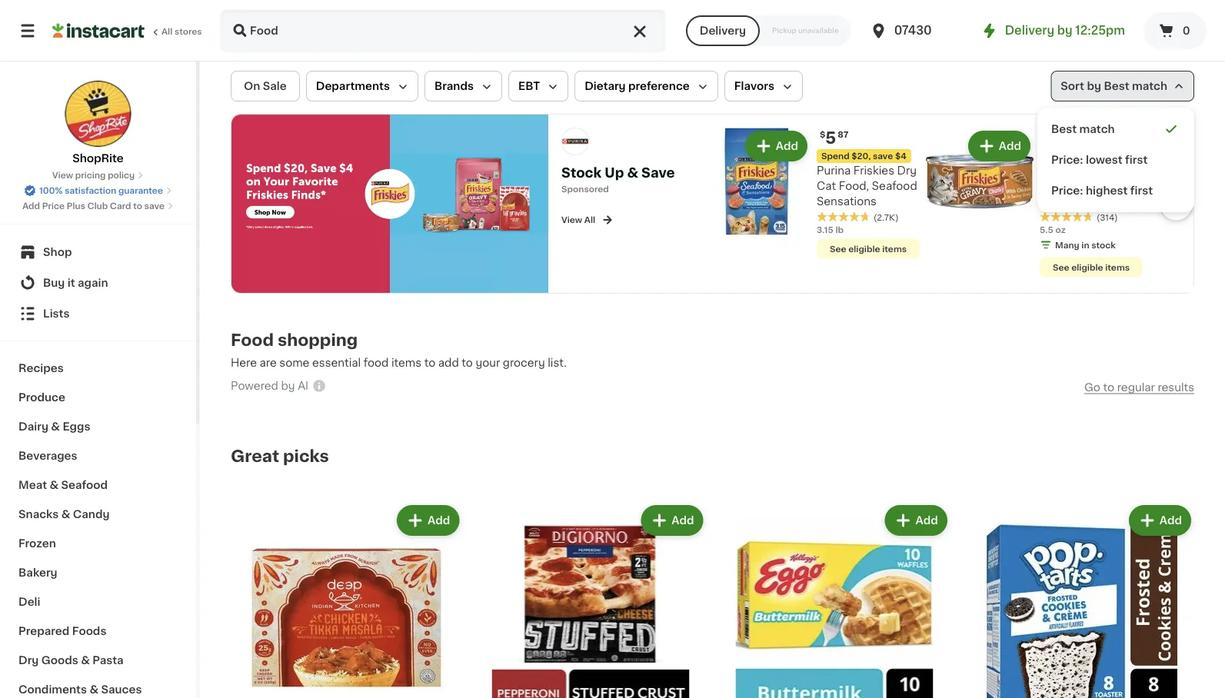 Task type: vqa. For each thing, say whether or not it's contained in the screenshot.
0's See
yes



Task type: describe. For each thing, give the bounding box(es) containing it.
0 vertical spatial gravy
[[1040, 180, 1072, 191]]

dry goods & pasta
[[18, 655, 124, 666]]

100%
[[39, 187, 63, 195]]

on
[[244, 81, 260, 92]]

by for delivery
[[1057, 25, 1073, 36]]

$4 for 5
[[895, 152, 907, 160]]

powered
[[231, 381, 278, 392]]

sale
[[263, 81, 287, 92]]

cat inside purina friskies gravy wet cat food, extra gravy chunky with chicken in savory gravy
[[1099, 180, 1118, 191]]

0 horizontal spatial save
[[144, 202, 165, 210]]

0 vertical spatial all
[[162, 27, 172, 36]]

go to regular results
[[1085, 382, 1195, 392]]

with
[[1084, 211, 1109, 222]]

dietary
[[585, 81, 626, 92]]

recipes link
[[9, 354, 187, 383]]

by for sort
[[1087, 81, 1101, 92]]

spend $20, save $4 for 5
[[821, 152, 907, 160]]

in inside purina friskies gravy wet cat food, extra gravy chunky with chicken in savory gravy
[[1087, 227, 1096, 237]]

best inside option
[[1051, 124, 1077, 135]]

see eligible items button for 88
[[1040, 257, 1143, 277]]

see for $
[[830, 244, 847, 253]]

sort by list box
[[1038, 108, 1195, 212]]

ebt button
[[508, 71, 569, 102]]

bakery link
[[9, 558, 187, 588]]

picks
[[283, 448, 329, 464]]

here are some essential food items to add to your grocery list.
[[231, 357, 567, 368]]

price: for price: lowest first
[[1051, 155, 1083, 165]]

add price plus club card to save
[[22, 202, 165, 210]]

recipes
[[18, 363, 64, 374]]

07430 button
[[870, 9, 962, 52]]

purina image
[[562, 127, 589, 155]]

produce
[[18, 392, 65, 403]]

5
[[826, 129, 836, 145]]

view pricing policy
[[52, 171, 135, 180]]

best match option
[[1044, 114, 1188, 145]]

food
[[231, 332, 274, 348]]

purina for 5
[[817, 165, 851, 176]]

eligible for 88
[[1072, 263, 1103, 271]]

purina for 88
[[1040, 165, 1074, 176]]

delivery by 12:25pm
[[1005, 25, 1125, 36]]

results
[[1158, 382, 1195, 392]]

powered by ai link
[[231, 378, 327, 397]]

lb
[[836, 225, 844, 234]]

1 vertical spatial dry
[[18, 655, 39, 666]]

departments button
[[306, 71, 418, 102]]

see for 0
[[1053, 263, 1070, 271]]

see eligible items for 88
[[1053, 263, 1130, 271]]

guarantee
[[118, 187, 163, 195]]

dry inside purina friskies dry cat food, seafood sensations
[[897, 165, 917, 176]]

items for 88
[[1105, 263, 1130, 271]]

wet
[[1075, 180, 1096, 191]]

buy
[[43, 278, 65, 288]]

great picks
[[231, 448, 329, 464]]

prepared foods
[[18, 626, 106, 637]]

price
[[42, 202, 65, 210]]

satisfaction
[[65, 187, 116, 195]]

delivery by 12:25pm link
[[980, 22, 1125, 40]]

shoprite link
[[64, 80, 132, 166]]

many
[[1055, 240, 1080, 249]]

12:25pm
[[1075, 25, 1125, 36]]

preference
[[628, 81, 690, 92]]

sort
[[1061, 81, 1085, 92]]

to down guarantee
[[133, 202, 142, 210]]

product group containing 0
[[926, 127, 1143, 280]]

great
[[231, 448, 279, 464]]

by for powered
[[281, 381, 295, 392]]

eligible for 5
[[849, 244, 880, 253]]

& inside stock up & save spo nsored
[[627, 166, 638, 179]]

chunky
[[1040, 211, 1081, 222]]

lists
[[43, 308, 70, 319]]

nsored
[[579, 185, 609, 193]]

frozen
[[18, 538, 56, 549]]

delivery for delivery by 12:25pm
[[1005, 25, 1055, 36]]

dairy
[[18, 422, 48, 432]]

$4 for 88
[[1118, 152, 1130, 160]]

88
[[1062, 130, 1074, 139]]

shopping
[[278, 332, 358, 348]]

dairy & eggs
[[18, 422, 90, 432]]

your
[[476, 357, 500, 368]]

service type group
[[686, 15, 851, 46]]

stores
[[175, 27, 202, 36]]

condiments
[[18, 685, 87, 695]]

shop link
[[9, 237, 187, 268]]

candy
[[73, 509, 110, 520]]

1 vertical spatial all
[[584, 215, 595, 224]]

dry goods & pasta link
[[9, 646, 187, 675]]

0 for 0 88
[[1049, 129, 1060, 145]]

1 vertical spatial seafood
[[61, 480, 108, 491]]

1 vertical spatial in
[[1082, 240, 1090, 249]]

first for price: lowest first
[[1125, 155, 1148, 165]]

price: for price: highest first
[[1051, 185, 1083, 196]]

condiments & sauces
[[18, 685, 142, 695]]

some
[[279, 357, 310, 368]]

add
[[438, 357, 459, 368]]

chicken
[[1040, 227, 1084, 237]]

price: lowest first
[[1051, 155, 1148, 165]]

card
[[110, 202, 131, 210]]

100% satisfaction guarantee button
[[24, 182, 172, 197]]

sauces
[[101, 685, 142, 695]]

plus
[[67, 202, 85, 210]]

it
[[68, 278, 75, 288]]

view for view pricing policy
[[52, 171, 73, 180]]

pasta
[[92, 655, 124, 666]]

see eligible items for 5
[[830, 244, 907, 253]]

shoprite logo image
[[64, 80, 132, 148]]

07430
[[894, 25, 932, 36]]

save
[[642, 166, 675, 179]]

eggs
[[63, 422, 90, 432]]

brands button
[[425, 71, 502, 102]]

flavors
[[734, 81, 775, 92]]

essential
[[312, 357, 361, 368]]

regular
[[1117, 382, 1155, 392]]



Task type: locate. For each thing, give the bounding box(es) containing it.
0 vertical spatial food,
[[839, 180, 869, 191]]

0 vertical spatial dry
[[897, 165, 917, 176]]

spend
[[821, 152, 850, 160], [1045, 152, 1073, 160]]

0 horizontal spatial spend $20, save $4
[[821, 152, 907, 160]]

1 horizontal spatial eligible
[[1072, 263, 1103, 271]]

2 horizontal spatial items
[[1105, 263, 1130, 271]]

gravy left wet
[[1040, 180, 1072, 191]]

0 horizontal spatial view
[[52, 171, 73, 180]]

2 spend $20, save $4 from the left
[[1045, 152, 1130, 160]]

1 spend $20, save $4 from the left
[[821, 152, 907, 160]]

gravy
[[1040, 180, 1072, 191], [1104, 196, 1135, 207], [1040, 242, 1072, 253]]

0 horizontal spatial cat
[[817, 180, 836, 191]]

items for 5
[[882, 244, 907, 253]]

food, up chunky
[[1040, 196, 1070, 207]]

deli
[[18, 597, 40, 608]]

2 horizontal spatial save
[[1096, 152, 1116, 160]]

buy it again
[[43, 278, 108, 288]]

friskies up sensations
[[854, 165, 895, 176]]

to inside button
[[1103, 382, 1115, 392]]

0 vertical spatial see
[[830, 244, 847, 253]]

delivery
[[1005, 25, 1055, 36], [700, 25, 746, 36]]

0 vertical spatial see eligible items
[[830, 244, 907, 253]]

gravy down chicken
[[1040, 242, 1072, 253]]

0 horizontal spatial see
[[830, 244, 847, 253]]

3.15
[[817, 225, 834, 234]]

up
[[605, 166, 624, 179]]

cat up sensations
[[817, 180, 836, 191]]

best down 'sort'
[[1051, 124, 1077, 135]]

$20, up purina friskies dry cat food, seafood sensations
[[852, 152, 871, 160]]

0 horizontal spatial purina
[[817, 165, 851, 176]]

first
[[1125, 155, 1148, 165], [1131, 185, 1153, 196]]

to
[[133, 202, 142, 210], [424, 357, 436, 368], [462, 357, 473, 368], [1103, 382, 1115, 392]]

1 vertical spatial match
[[1080, 124, 1115, 135]]

are
[[260, 357, 277, 368]]

★★★★★
[[817, 211, 871, 221], [817, 211, 871, 221], [1040, 211, 1094, 221], [1040, 211, 1094, 221]]

1 horizontal spatial delivery
[[1005, 25, 1055, 36]]

seafood up candy
[[61, 480, 108, 491]]

dietary preference button
[[575, 71, 718, 102]]

dry
[[897, 165, 917, 176], [18, 655, 39, 666]]

0 horizontal spatial food,
[[839, 180, 869, 191]]

view all
[[562, 215, 595, 224]]

instacart logo image
[[52, 22, 145, 40]]

product group
[[703, 127, 920, 262], [926, 127, 1143, 280], [231, 502, 462, 698], [475, 502, 706, 698], [719, 502, 951, 698], [963, 502, 1195, 698]]

to right add
[[462, 357, 473, 368]]

(314)
[[1097, 213, 1118, 221]]

& for eggs
[[51, 422, 60, 432]]

1 cat from the left
[[817, 180, 836, 191]]

delivery for delivery
[[700, 25, 746, 36]]

all stores link
[[52, 9, 203, 52]]

on sale button
[[231, 71, 300, 102]]

see eligible items
[[830, 244, 907, 253], [1053, 263, 1130, 271]]

go to regular results button
[[1085, 381, 1195, 393]]

save up purina friskies dry cat food, seafood sensations
[[873, 152, 893, 160]]

list.
[[548, 357, 567, 368]]

first right 'lowest'
[[1125, 155, 1148, 165]]

& inside snacks & candy "link"
[[61, 509, 70, 520]]

& inside meat & seafood link
[[50, 480, 59, 491]]

see down the many on the right top of page
[[1053, 263, 1070, 271]]

meat
[[18, 480, 47, 491]]

see down lb
[[830, 244, 847, 253]]

0 horizontal spatial best
[[1051, 124, 1077, 135]]

price: highest first option
[[1044, 175, 1188, 206]]

1 horizontal spatial seafood
[[872, 180, 917, 191]]

1 horizontal spatial $20,
[[1075, 152, 1094, 160]]

& left "eggs"
[[51, 422, 60, 432]]

1 horizontal spatial purina
[[1040, 165, 1074, 176]]

spend down $ 5 87
[[821, 152, 850, 160]]

see eligible items button down lb
[[817, 239, 920, 259]]

dry left goods
[[18, 655, 39, 666]]

by inside delivery by 12:25pm link
[[1057, 25, 1073, 36]]

powered by ai
[[231, 381, 309, 392]]

produce link
[[9, 383, 187, 412]]

food, inside purina friskies dry cat food, seafood sensations
[[839, 180, 869, 191]]

snacks & candy
[[18, 509, 110, 520]]

food, inside purina friskies gravy wet cat food, extra gravy chunky with chicken in savory gravy
[[1040, 196, 1070, 207]]

view
[[52, 171, 73, 180], [562, 215, 582, 224]]

highest
[[1086, 185, 1128, 196]]

1 vertical spatial view
[[562, 215, 582, 224]]

1 horizontal spatial all
[[584, 215, 595, 224]]

1 purina from the left
[[817, 165, 851, 176]]

purina friskies dry cat food, seafood sensations
[[817, 165, 917, 207]]

in left stock
[[1082, 240, 1090, 249]]

snacks
[[18, 509, 59, 520]]

& inside dry goods & pasta link
[[81, 655, 90, 666]]

2 $4 from the left
[[1118, 152, 1130, 160]]

food
[[364, 357, 389, 368]]

save down best match option on the top of page
[[1096, 152, 1116, 160]]

$4 down best match option on the top of page
[[1118, 152, 1130, 160]]

& left pasta
[[81, 655, 90, 666]]

0 horizontal spatial items
[[391, 357, 422, 368]]

& inside dairy & eggs link
[[51, 422, 60, 432]]

2 purina from the left
[[1040, 165, 1074, 176]]

save for 88
[[1096, 152, 1116, 160]]

& for sauces
[[90, 685, 98, 695]]

2 cat from the left
[[1099, 180, 1118, 191]]

1 vertical spatial eligible
[[1072, 263, 1103, 271]]

0 horizontal spatial delivery
[[700, 25, 746, 36]]

87
[[838, 130, 849, 139]]

on sale
[[244, 81, 287, 92]]

match right 88
[[1080, 124, 1115, 135]]

price:
[[1051, 155, 1083, 165], [1051, 185, 1083, 196]]

0 horizontal spatial see eligible items
[[830, 244, 907, 253]]

2 $20, from the left
[[1075, 152, 1094, 160]]

1 horizontal spatial food,
[[1040, 196, 1070, 207]]

$20, for 88
[[1075, 152, 1094, 160]]

1 $4 from the left
[[895, 152, 907, 160]]

shoprite
[[72, 153, 124, 164]]

1 horizontal spatial spend
[[1045, 152, 1073, 160]]

friskies inside purina friskies dry cat food, seafood sensations
[[854, 165, 895, 176]]

price: inside "option"
[[1051, 185, 1083, 196]]

view down spo
[[562, 215, 582, 224]]

spend down 0 88
[[1045, 152, 1073, 160]]

to left add
[[424, 357, 436, 368]]

beverages
[[18, 451, 77, 462]]

0 horizontal spatial see eligible items button
[[817, 239, 920, 259]]

0 vertical spatial in
[[1087, 227, 1096, 237]]

1 vertical spatial price:
[[1051, 185, 1083, 196]]

0 horizontal spatial all
[[162, 27, 172, 36]]

2 price: from the top
[[1051, 185, 1083, 196]]

1 horizontal spatial view
[[562, 215, 582, 224]]

food, up sensations
[[839, 180, 869, 191]]

eligible down many in stock
[[1072, 263, 1103, 271]]

0 horizontal spatial seafood
[[61, 480, 108, 491]]

meat & seafood
[[18, 480, 108, 491]]

1 horizontal spatial cat
[[1099, 180, 1118, 191]]

eligible down (2.7k)
[[849, 244, 880, 253]]

gravy up (314)
[[1104, 196, 1135, 207]]

items down stock
[[1105, 263, 1130, 271]]

in up many in stock
[[1087, 227, 1096, 237]]

cat right wet
[[1099, 180, 1118, 191]]

2 spend from the left
[[1045, 152, 1073, 160]]

0 88
[[1049, 129, 1074, 145]]

seafood up (2.7k)
[[872, 180, 917, 191]]

1 horizontal spatial match
[[1132, 81, 1168, 92]]

first inside option
[[1125, 155, 1148, 165]]

purina down 0 88
[[1040, 165, 1074, 176]]

to right go
[[1103, 382, 1115, 392]]

1 horizontal spatial $4
[[1118, 152, 1130, 160]]

0 vertical spatial view
[[52, 171, 73, 180]]

match up best match option on the top of page
[[1132, 81, 1168, 92]]

first right 'highest' at the right top of page
[[1131, 185, 1153, 196]]

frozen link
[[9, 529, 187, 558]]

friskies up wet
[[1077, 165, 1118, 176]]

1 vertical spatial see
[[1053, 263, 1070, 271]]

foods
[[72, 626, 106, 637]]

see eligible items button for 5
[[817, 239, 920, 259]]

0 horizontal spatial eligible
[[849, 244, 880, 253]]

see eligible items button down many in stock
[[1040, 257, 1143, 277]]

prepared
[[18, 626, 69, 637]]

0 vertical spatial match
[[1132, 81, 1168, 92]]

food shopping
[[231, 332, 358, 348]]

& right meat
[[50, 480, 59, 491]]

delivery inside button
[[700, 25, 746, 36]]

& inside condiments & sauces link
[[90, 685, 98, 695]]

0 vertical spatial by
[[1057, 25, 1073, 36]]

by right 'sort'
[[1087, 81, 1101, 92]]

price: lowest first option
[[1044, 145, 1188, 175]]

2 vertical spatial by
[[281, 381, 295, 392]]

purina inside purina friskies gravy wet cat food, extra gravy chunky with chicken in savory gravy
[[1040, 165, 1074, 176]]

0 for 0
[[1183, 25, 1190, 36]]

first inside "option"
[[1131, 185, 1153, 196]]

buy it again link
[[9, 268, 187, 298]]

0 horizontal spatial by
[[281, 381, 295, 392]]

0 horizontal spatial $4
[[895, 152, 907, 160]]

cat inside purina friskies dry cat food, seafood sensations
[[817, 180, 836, 191]]

delivery left 12:25pm
[[1005, 25, 1055, 36]]

1 horizontal spatial see
[[1053, 263, 1070, 271]]

price: down 0 88
[[1051, 155, 1083, 165]]

& left the sauces
[[90, 685, 98, 695]]

here
[[231, 357, 257, 368]]

grocery
[[503, 357, 545, 368]]

beverages link
[[9, 442, 187, 471]]

pricing
[[75, 171, 106, 180]]

1 price: from the top
[[1051, 155, 1083, 165]]

items down (2.7k)
[[882, 244, 907, 253]]

$4 up purina friskies dry cat food, seafood sensations
[[895, 152, 907, 160]]

1 vertical spatial best
[[1051, 124, 1077, 135]]

view up the 100% at the left of page
[[52, 171, 73, 180]]

savory
[[1099, 227, 1136, 237]]

friskies inside purina friskies gravy wet cat food, extra gravy chunky with chicken in savory gravy
[[1077, 165, 1118, 176]]

see eligible items down many in stock
[[1053, 263, 1130, 271]]

0 inside button
[[1183, 25, 1190, 36]]

price: up chunky
[[1051, 185, 1083, 196]]

1 vertical spatial items
[[1105, 263, 1130, 271]]

$4
[[895, 152, 907, 160], [1118, 152, 1130, 160]]

& for seafood
[[50, 480, 59, 491]]

save down guarantee
[[144, 202, 165, 210]]

cat
[[817, 180, 836, 191], [1099, 180, 1118, 191]]

& right up
[[627, 166, 638, 179]]

shop
[[43, 247, 72, 258]]

2 friskies from the left
[[1077, 165, 1118, 176]]

stock up & save spo nsored
[[562, 166, 675, 193]]

flavors button
[[724, 71, 803, 102]]

0 horizontal spatial friskies
[[854, 165, 895, 176]]

spo
[[562, 185, 579, 193]]

match inside field
[[1132, 81, 1168, 92]]

purina down $ 5 87
[[817, 165, 851, 176]]

0 horizontal spatial match
[[1080, 124, 1115, 135]]

best up best match option on the top of page
[[1104, 81, 1130, 92]]

by inside best match sort by field
[[1087, 81, 1101, 92]]

add button
[[747, 132, 806, 160], [970, 132, 1029, 160], [398, 507, 458, 534], [642, 507, 702, 534], [886, 507, 946, 534], [1131, 507, 1190, 534]]

None search field
[[220, 9, 666, 52]]

snacks & candy link
[[9, 500, 187, 529]]

1 horizontal spatial best
[[1104, 81, 1130, 92]]

by inside powered by ai link
[[281, 381, 295, 392]]

purina inside purina friskies dry cat food, seafood sensations
[[817, 165, 851, 176]]

stock
[[562, 166, 602, 179]]

departments
[[316, 81, 390, 92]]

1 horizontal spatial 0
[[1183, 25, 1190, 36]]

save
[[873, 152, 893, 160], [1096, 152, 1116, 160], [144, 202, 165, 210]]

5.5 oz
[[1040, 225, 1066, 234]]

ebt
[[518, 81, 540, 92]]

2 vertical spatial gravy
[[1040, 242, 1072, 253]]

1 horizontal spatial by
[[1057, 25, 1073, 36]]

best match
[[1051, 124, 1115, 135]]

by left 12:25pm
[[1057, 25, 1073, 36]]

purina friskies image
[[232, 115, 548, 293]]

0 vertical spatial price:
[[1051, 155, 1083, 165]]

dry up (2.7k)
[[897, 165, 917, 176]]

match inside option
[[1080, 124, 1115, 135]]

1 horizontal spatial save
[[873, 152, 893, 160]]

again
[[78, 278, 108, 288]]

friskies for 5
[[854, 165, 895, 176]]

items right the "food" at the left
[[391, 357, 422, 368]]

all stores
[[162, 27, 202, 36]]

0 vertical spatial eligible
[[849, 244, 880, 253]]

0 vertical spatial best
[[1104, 81, 1130, 92]]

0 vertical spatial items
[[882, 244, 907, 253]]

1 horizontal spatial see eligible items button
[[1040, 257, 1143, 277]]

2 horizontal spatial by
[[1087, 81, 1101, 92]]

1 $20, from the left
[[852, 152, 871, 160]]

3.15 lb
[[817, 225, 844, 234]]

$20, for 5
[[852, 152, 871, 160]]

2 vertical spatial items
[[391, 357, 422, 368]]

0 horizontal spatial dry
[[18, 655, 39, 666]]

by left ai
[[281, 381, 295, 392]]

1 vertical spatial see eligible items
[[1053, 263, 1130, 271]]

0 vertical spatial seafood
[[872, 180, 917, 191]]

spend $20, save $4 down best match at top right
[[1045, 152, 1130, 160]]

1 horizontal spatial dry
[[897, 165, 917, 176]]

1 spend from the left
[[821, 152, 850, 160]]

5.5
[[1040, 225, 1054, 234]]

&
[[627, 166, 638, 179], [51, 422, 60, 432], [50, 480, 59, 491], [61, 509, 70, 520], [81, 655, 90, 666], [90, 685, 98, 695]]

1 vertical spatial food,
[[1040, 196, 1070, 207]]

0 horizontal spatial spend
[[821, 152, 850, 160]]

& for candy
[[61, 509, 70, 520]]

0 horizontal spatial $20,
[[852, 152, 871, 160]]

first for price: highest first
[[1131, 185, 1153, 196]]

spend for 88
[[1045, 152, 1073, 160]]

1 friskies from the left
[[854, 165, 895, 176]]

all down nsored on the top of the page
[[584, 215, 595, 224]]

0 vertical spatial 0
[[1183, 25, 1190, 36]]

friskies for 88
[[1077, 165, 1118, 176]]

spend $20, save $4 for 88
[[1045, 152, 1130, 160]]

$ 5 87
[[820, 129, 849, 145]]

$20, down best match at top right
[[1075, 152, 1094, 160]]

product group containing 5
[[703, 127, 920, 262]]

view for view all
[[562, 215, 582, 224]]

spend for 5
[[821, 152, 850, 160]]

0 vertical spatial first
[[1125, 155, 1148, 165]]

1 horizontal spatial spend $20, save $4
[[1045, 152, 1130, 160]]

1 horizontal spatial items
[[882, 244, 907, 253]]

1 vertical spatial by
[[1087, 81, 1101, 92]]

deli link
[[9, 588, 187, 617]]

Best match Sort by field
[[1051, 71, 1195, 102]]

spend $20, save $4 down 87
[[821, 152, 907, 160]]

0 button
[[1144, 12, 1207, 49]]

see
[[830, 244, 847, 253], [1053, 263, 1070, 271]]

$
[[820, 130, 826, 139]]

save for 5
[[873, 152, 893, 160]]

ai
[[298, 381, 309, 392]]

1 vertical spatial first
[[1131, 185, 1153, 196]]

1 horizontal spatial friskies
[[1077, 165, 1118, 176]]

policy
[[108, 171, 135, 180]]

see eligible items down lb
[[830, 244, 907, 253]]

add
[[776, 140, 798, 151], [999, 140, 1021, 151], [22, 202, 40, 210], [428, 515, 450, 526], [672, 515, 694, 526], [916, 515, 938, 526], [1160, 515, 1182, 526]]

all left stores
[[162, 27, 172, 36]]

1 vertical spatial 0
[[1049, 129, 1060, 145]]

delivery up the flavors
[[700, 25, 746, 36]]

& left candy
[[61, 509, 70, 520]]

1 vertical spatial gravy
[[1104, 196, 1135, 207]]

best inside field
[[1104, 81, 1130, 92]]

0 horizontal spatial 0
[[1049, 129, 1060, 145]]

seafood inside purina friskies dry cat food, seafood sensations
[[872, 180, 917, 191]]

1 horizontal spatial see eligible items
[[1053, 263, 1130, 271]]

by
[[1057, 25, 1073, 36], [1087, 81, 1101, 92], [281, 381, 295, 392]]

Search field
[[222, 11, 664, 51]]

purina friskies gravy wet cat food, extra gravy chunky with chicken in savory gravy
[[1040, 165, 1136, 253]]

view pricing policy link
[[52, 169, 144, 182]]

price: inside option
[[1051, 155, 1083, 165]]



